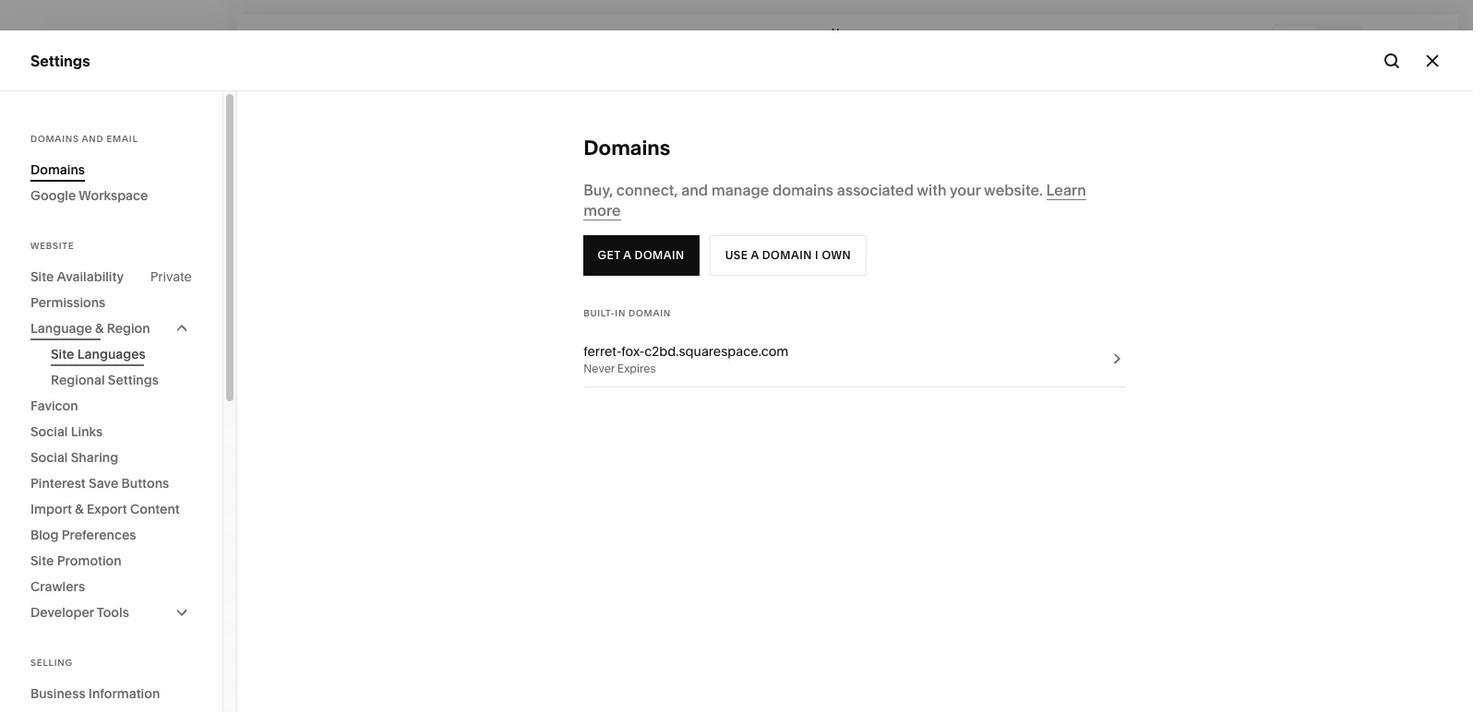 Task type: describe. For each thing, give the bounding box(es) containing it.
2 selling from the top
[[30, 658, 73, 668]]

site availability
[[30, 269, 124, 285]]

& inside favicon social links social sharing pinterest save buttons import & export content blog preferences site promotion crawlers
[[75, 501, 84, 518]]

region
[[107, 320, 150, 337]]

developer tools
[[30, 605, 129, 621]]

c2bd.squarespace.com
[[645, 343, 789, 360]]

favicon link
[[30, 393, 192, 419]]

1 horizontal spatial and
[[681, 181, 708, 199]]

selling link
[[30, 147, 205, 169]]

fox-
[[622, 343, 645, 360]]

favicon social links social sharing pinterest save buttons import & export content blog preferences site promotion crawlers
[[30, 398, 180, 595]]

developer tools button
[[30, 600, 192, 626]]

use a domain i own button
[[710, 235, 868, 276]]

your
[[950, 181, 981, 199]]

scheduling
[[79, 281, 158, 299]]

a for get
[[624, 248, 632, 262]]

regional settings link
[[51, 367, 192, 393]]

acuity
[[30, 281, 75, 299]]

tools
[[97, 605, 129, 621]]

buttons
[[121, 475, 169, 492]]

i
[[816, 248, 820, 262]]

1 selling from the top
[[30, 148, 78, 166]]

tara schultz tarashultz49@gmail.com
[[73, 599, 201, 627]]

analytics link
[[30, 246, 205, 269]]

learn more link
[[584, 181, 1086, 221]]

favicon
[[30, 398, 78, 414]]

built-
[[584, 308, 615, 318]]

2 social from the top
[[30, 450, 68, 466]]

regional settings
[[51, 372, 159, 389]]

connect,
[[616, 181, 678, 199]]

domains and email
[[30, 134, 138, 144]]

0 vertical spatial and
[[82, 134, 104, 144]]

information
[[88, 686, 160, 702]]

own
[[823, 248, 852, 262]]

help link
[[30, 538, 63, 558]]

more
[[584, 201, 621, 220]]

developer
[[30, 605, 94, 621]]

website.
[[984, 181, 1043, 199]]

buy,
[[584, 181, 613, 199]]

get a domain button
[[584, 235, 700, 276]]

use
[[726, 248, 749, 262]]

2 website from the top
[[30, 241, 74, 251]]

site inside favicon social links social sharing pinterest save buttons import & export content blog preferences site promotion crawlers
[[30, 553, 54, 570]]

export
[[87, 501, 127, 518]]

with
[[917, 181, 947, 199]]

site for site languages
[[51, 346, 74, 363]]

2 vertical spatial settings
[[30, 505, 88, 524]]

a for use
[[752, 248, 760, 262]]

promotion
[[57, 553, 121, 570]]

social sharing link
[[30, 445, 192, 471]]

expires
[[617, 362, 656, 376]]

buy, connect, and manage domains associated with your website.
[[584, 181, 1046, 199]]

ferret-fox-c2bd.squarespace.com never expires
[[584, 343, 789, 376]]

crawlers link
[[30, 574, 192, 600]]

manage
[[712, 181, 769, 199]]

tara
[[73, 599, 96, 613]]

site promotion link
[[30, 548, 192, 574]]

in
[[615, 308, 626, 318]]

asset library
[[30, 472, 123, 491]]

never
[[584, 362, 615, 376]]

save
[[89, 475, 118, 492]]

permissions
[[30, 294, 106, 311]]

domain for use
[[763, 248, 813, 262]]

analytics
[[30, 247, 95, 266]]

google workspace link
[[30, 183, 192, 209]]

import & export content link
[[30, 497, 192, 522]]

asset
[[30, 472, 70, 491]]

workspace
[[79, 187, 148, 204]]

1 social from the top
[[30, 424, 68, 440]]

google workspace
[[30, 187, 148, 204]]

business
[[30, 686, 85, 702]]



Task type: locate. For each thing, give the bounding box(es) containing it.
acuity scheduling link
[[30, 280, 205, 302]]

site languages link
[[51, 342, 192, 367]]

1 a from the left
[[624, 248, 632, 262]]

pinterest
[[30, 475, 86, 492]]

a
[[624, 248, 632, 262], [752, 248, 760, 262]]

domain left i
[[763, 248, 813, 262]]

links
[[71, 424, 103, 440]]

settings link
[[30, 504, 205, 527]]

marketing
[[30, 181, 102, 199]]

settings down site languages link
[[108, 372, 159, 389]]

1 horizontal spatial &
[[95, 320, 104, 337]]

and left email
[[82, 134, 104, 144]]

social
[[30, 424, 68, 440], [30, 450, 68, 466]]

selling up business
[[30, 658, 73, 668]]

acuity scheduling
[[30, 281, 158, 299]]

social down favicon
[[30, 424, 68, 440]]

1 vertical spatial &
[[75, 501, 84, 518]]

language
[[30, 320, 92, 337]]

permissions link
[[30, 290, 192, 316]]

asset library link
[[30, 471, 205, 493]]

domains
[[773, 181, 834, 199]]

1 vertical spatial selling
[[30, 658, 73, 668]]

1 vertical spatial website
[[30, 241, 74, 251]]

domain
[[635, 248, 685, 262], [763, 248, 813, 262], [629, 308, 671, 318]]

home
[[831, 25, 863, 39]]

tarashultz49@gmail.com
[[73, 614, 201, 627]]

business information link
[[30, 681, 192, 707]]

availability
[[57, 269, 124, 285]]

site down blog
[[30, 553, 54, 570]]

1 horizontal spatial a
[[752, 248, 760, 262]]

0 vertical spatial selling
[[30, 148, 78, 166]]

google
[[30, 187, 76, 204]]

preferences
[[62, 527, 136, 544]]

languages
[[77, 346, 146, 363]]

1 vertical spatial settings
[[108, 372, 159, 389]]

0 vertical spatial &
[[95, 320, 104, 337]]

settings up blog
[[30, 505, 88, 524]]

2 a from the left
[[752, 248, 760, 262]]

use a domain i own
[[726, 248, 852, 262]]

crawlers
[[30, 579, 85, 595]]

website
[[30, 114, 88, 133], [30, 241, 74, 251]]

1 vertical spatial social
[[30, 450, 68, 466]]

and left manage
[[681, 181, 708, 199]]

0 horizontal spatial and
[[82, 134, 104, 144]]

domain right the get
[[635, 248, 685, 262]]

business information
[[30, 686, 160, 702]]

0 horizontal spatial &
[[75, 501, 84, 518]]

0 vertical spatial social
[[30, 424, 68, 440]]

get a domain
[[598, 248, 685, 262]]

social links link
[[30, 419, 192, 445]]

site for site availability
[[30, 269, 54, 285]]

site down the analytics
[[30, 269, 54, 285]]

domain inside get a domain button
[[635, 248, 685, 262]]

private
[[150, 269, 192, 285]]

social up asset
[[30, 450, 68, 466]]

email
[[107, 134, 138, 144]]

help
[[30, 539, 63, 557]]

built-in domain
[[584, 308, 671, 318]]

regional
[[51, 372, 105, 389]]

learn more
[[584, 181, 1086, 220]]

website up "domains and email"
[[30, 114, 88, 133]]

site
[[30, 269, 54, 285], [51, 346, 74, 363], [30, 553, 54, 570]]

developer tools link
[[30, 600, 192, 626]]

& left export
[[75, 501, 84, 518]]

ferret-
[[584, 343, 622, 360]]

blog preferences link
[[30, 522, 192, 548]]

settings up "domains and email"
[[30, 51, 90, 70]]

& up site languages
[[95, 320, 104, 337]]

domain for get
[[635, 248, 685, 262]]

&
[[95, 320, 104, 337], [75, 501, 84, 518]]

website up site availability
[[30, 241, 74, 251]]

a right use on the top
[[752, 248, 760, 262]]

0 vertical spatial site
[[30, 269, 54, 285]]

& inside dropdown button
[[95, 320, 104, 337]]

settings
[[30, 51, 90, 70], [108, 372, 159, 389], [30, 505, 88, 524]]

site down language
[[51, 346, 74, 363]]

domain inside use a domain i own button
[[763, 248, 813, 262]]

marketing link
[[30, 180, 205, 202]]

0 vertical spatial website
[[30, 114, 88, 133]]

selling down "domains and email"
[[30, 148, 78, 166]]

and
[[82, 134, 104, 144], [681, 181, 708, 199]]

2 vertical spatial site
[[30, 553, 54, 570]]

language & region link
[[30, 316, 192, 342]]

0 vertical spatial settings
[[30, 51, 90, 70]]

0 horizontal spatial a
[[624, 248, 632, 262]]

sharing
[[71, 450, 118, 466]]

schultz
[[98, 599, 137, 613]]

library
[[74, 472, 123, 491]]

content
[[130, 501, 180, 518]]

1 vertical spatial and
[[681, 181, 708, 199]]

domains
[[30, 134, 79, 144], [584, 136, 671, 161], [30, 162, 85, 178]]

selling
[[30, 148, 78, 166], [30, 658, 73, 668]]

domain right in
[[629, 308, 671, 318]]

domains link
[[30, 157, 192, 183]]

pinterest save buttons link
[[30, 471, 192, 497]]

import
[[30, 501, 72, 518]]

1 website from the top
[[30, 114, 88, 133]]

1 vertical spatial site
[[51, 346, 74, 363]]

a right the get
[[624, 248, 632, 262]]

blog
[[30, 527, 59, 544]]

learn
[[1046, 181, 1086, 199]]

site languages
[[51, 346, 146, 363]]

website link
[[30, 114, 205, 136]]

language & region
[[30, 320, 150, 337]]

domain for built-
[[629, 308, 671, 318]]

language & region button
[[30, 316, 192, 342]]



Task type: vqa. For each thing, say whether or not it's contained in the screenshot.
learn
yes



